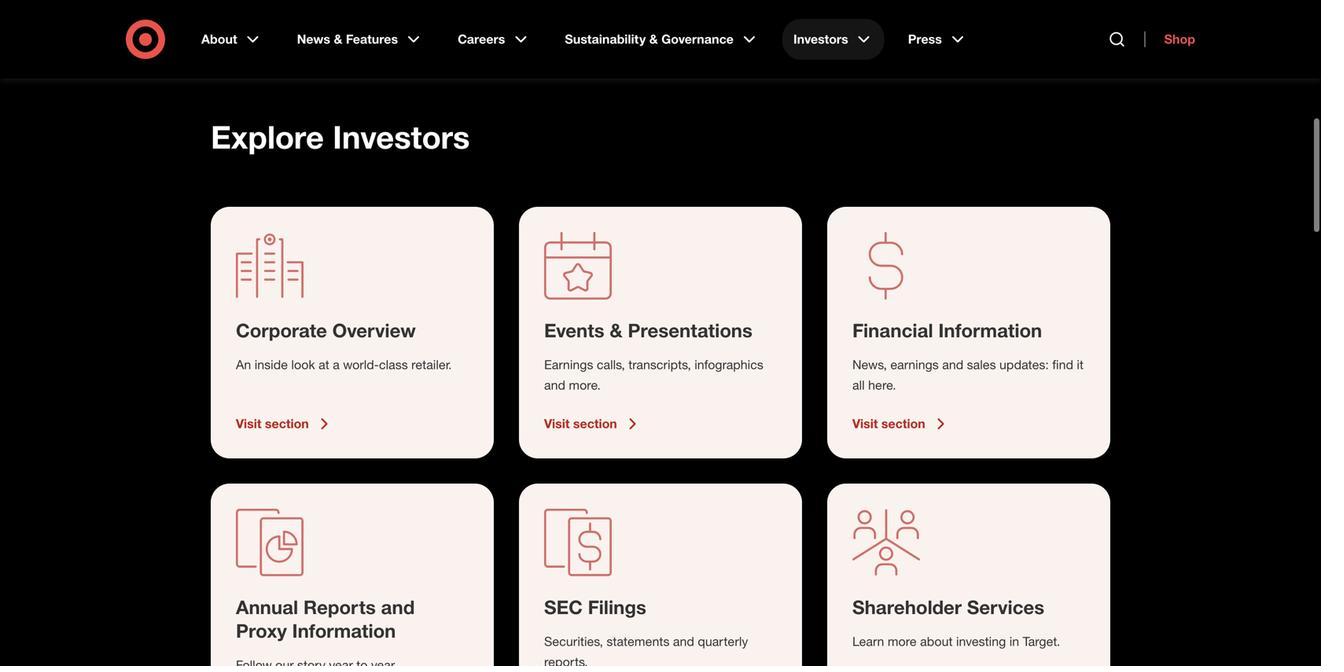 Task type: locate. For each thing, give the bounding box(es) containing it.
and right reports
[[381, 596, 415, 619]]

2 section from the left
[[573, 416, 617, 431]]

0 horizontal spatial section
[[265, 416, 309, 431]]

visit section link down earnings calls, transcripts, infographics and more.
[[544, 414, 777, 433]]

2 visit from the left
[[544, 416, 570, 431]]

press link
[[897, 19, 978, 60]]

information inside annual reports and proxy information
[[292, 619, 396, 642]]

financial information
[[853, 319, 1042, 342]]

section down here. on the bottom right of the page
[[882, 416, 926, 431]]

visit down all
[[853, 416, 878, 431]]

and left quarterly
[[673, 634, 694, 649]]

news,
[[853, 357, 887, 372]]

annual
[[236, 596, 298, 619]]

explore
[[211, 118, 324, 156]]

visit section link
[[236, 414, 469, 433], [544, 414, 777, 433], [853, 414, 1085, 433]]

about link
[[190, 19, 273, 60]]

infographics
[[695, 357, 764, 372]]

3 visit section link from the left
[[853, 414, 1085, 433]]

section down the inside
[[265, 416, 309, 431]]

sales
[[967, 357, 996, 372]]

reports.
[[544, 654, 588, 666]]

visit section
[[236, 416, 309, 431], [544, 416, 617, 431], [853, 416, 926, 431]]

and down earnings
[[544, 378, 565, 393]]

filings
[[588, 596, 646, 619]]

and inside earnings calls, transcripts, infographics and more.
[[544, 378, 565, 393]]

1 vertical spatial investors
[[333, 118, 470, 156]]

visit section link down news, earnings and sales updates: find it all here.
[[853, 414, 1085, 433]]

& up calls,
[[610, 319, 623, 342]]

1 horizontal spatial information
[[939, 319, 1042, 342]]

section
[[265, 416, 309, 431], [573, 416, 617, 431], [882, 416, 926, 431]]

0 vertical spatial investors
[[794, 31, 848, 47]]

& right the news
[[334, 31, 342, 47]]

retailer.
[[411, 357, 452, 372]]

statements
[[607, 634, 670, 649]]

learn more about investing in target.
[[853, 634, 1060, 649]]

& inside sustainability & governance link
[[649, 31, 658, 47]]

0 vertical spatial information
[[939, 319, 1042, 342]]

sustainability & governance
[[565, 31, 734, 47]]

1 horizontal spatial visit section
[[544, 416, 617, 431]]

0 horizontal spatial visit section
[[236, 416, 309, 431]]

inside
[[255, 357, 288, 372]]

investors
[[794, 31, 848, 47], [333, 118, 470, 156]]

0 horizontal spatial visit
[[236, 416, 261, 431]]

1 visit section link from the left
[[236, 414, 469, 433]]

an
[[236, 357, 251, 372]]

find
[[1053, 357, 1074, 372]]

corporate
[[236, 319, 327, 342]]

1 horizontal spatial &
[[610, 319, 623, 342]]

news
[[297, 31, 330, 47]]

visit section down here. on the bottom right of the page
[[853, 416, 926, 431]]

3 section from the left
[[882, 416, 926, 431]]

annual reports and proxy information
[[236, 596, 415, 642]]

information up sales
[[939, 319, 1042, 342]]

and for annual reports and proxy information
[[381, 596, 415, 619]]

section for events
[[573, 416, 617, 431]]

shop link
[[1145, 31, 1195, 47]]

2 visit section from the left
[[544, 416, 617, 431]]

and inside news, earnings and sales updates: find it all here.
[[942, 357, 964, 372]]

it
[[1077, 357, 1084, 372]]

2 horizontal spatial visit section
[[853, 416, 926, 431]]

2 horizontal spatial visit section link
[[853, 414, 1085, 433]]

1 horizontal spatial investors
[[794, 31, 848, 47]]

0 horizontal spatial information
[[292, 619, 396, 642]]

in
[[1010, 634, 1019, 649]]

and inside securities, statements and quarterly reports.
[[673, 634, 694, 649]]

visit section link for information
[[853, 414, 1085, 433]]

earnings calls, transcripts, infographics and more.
[[544, 357, 764, 393]]

1 horizontal spatial visit
[[544, 416, 570, 431]]

&
[[334, 31, 342, 47], [649, 31, 658, 47], [610, 319, 623, 342]]

world-
[[343, 357, 379, 372]]

calls,
[[597, 357, 625, 372]]

& for governance
[[649, 31, 658, 47]]

2 visit section link from the left
[[544, 414, 777, 433]]

sustainability & governance link
[[554, 19, 770, 60]]

visit for corporate overview
[[236, 416, 261, 431]]

2 horizontal spatial visit
[[853, 416, 878, 431]]

1 horizontal spatial section
[[573, 416, 617, 431]]

an inside look at a world-class retailer.
[[236, 357, 452, 372]]

and
[[942, 357, 964, 372], [544, 378, 565, 393], [381, 596, 415, 619], [673, 634, 694, 649]]

visit down more. at the bottom of the page
[[544, 416, 570, 431]]

and for securities, statements and quarterly reports.
[[673, 634, 694, 649]]

2 horizontal spatial &
[[649, 31, 658, 47]]

visit for events & presentations
[[544, 416, 570, 431]]

and left sales
[[942, 357, 964, 372]]

information
[[939, 319, 1042, 342], [292, 619, 396, 642]]

visit section for events
[[544, 416, 617, 431]]

visit section down the inside
[[236, 416, 309, 431]]

1 vertical spatial information
[[292, 619, 396, 642]]

& inside 'news & features' link
[[334, 31, 342, 47]]

visit
[[236, 416, 261, 431], [544, 416, 570, 431], [853, 416, 878, 431]]

1 visit from the left
[[236, 416, 261, 431]]

section down more. at the bottom of the page
[[573, 416, 617, 431]]

at
[[319, 357, 329, 372]]

1 horizontal spatial visit section link
[[544, 414, 777, 433]]

section for corporate
[[265, 416, 309, 431]]

visit section for corporate
[[236, 416, 309, 431]]

securities, statements and quarterly reports.
[[544, 634, 748, 666]]

and for news, earnings and sales updates: find it all here.
[[942, 357, 964, 372]]

visit section down more. at the bottom of the page
[[544, 416, 617, 431]]

visit section link down "an inside look at a world-class retailer." on the left
[[236, 414, 469, 433]]

0 horizontal spatial visit section link
[[236, 414, 469, 433]]

visit down an
[[236, 416, 261, 431]]

a
[[333, 357, 340, 372]]

visit section link for overview
[[236, 414, 469, 433]]

0 horizontal spatial investors
[[333, 118, 470, 156]]

shop
[[1164, 31, 1195, 47]]

1 section from the left
[[265, 416, 309, 431]]

updates:
[[1000, 357, 1049, 372]]

shareholder services
[[853, 596, 1045, 619]]

3 visit section from the left
[[853, 416, 926, 431]]

& left governance
[[649, 31, 658, 47]]

3 visit from the left
[[853, 416, 878, 431]]

0 horizontal spatial &
[[334, 31, 342, 47]]

and inside annual reports and proxy information
[[381, 596, 415, 619]]

2 horizontal spatial section
[[882, 416, 926, 431]]

information down reports
[[292, 619, 396, 642]]

1 visit section from the left
[[236, 416, 309, 431]]



Task type: describe. For each thing, give the bounding box(es) containing it.
transcripts,
[[629, 357, 691, 372]]

visit for financial information
[[853, 416, 878, 431]]

about
[[920, 634, 953, 649]]

securities,
[[544, 634, 603, 649]]

here.
[[868, 378, 896, 393]]

sec
[[544, 596, 583, 619]]

target.
[[1023, 634, 1060, 649]]

& for features
[[334, 31, 342, 47]]

shareholder
[[853, 596, 962, 619]]

earnings
[[891, 357, 939, 372]]

& for presentations
[[610, 319, 623, 342]]

earnings
[[544, 357, 593, 372]]

sustainability
[[565, 31, 646, 47]]

section for financial
[[882, 416, 926, 431]]

careers
[[458, 31, 505, 47]]

news, earnings and sales updates: find it all here.
[[853, 357, 1084, 393]]

visit section link for &
[[544, 414, 777, 433]]

events
[[544, 319, 605, 342]]

about
[[201, 31, 237, 47]]

class
[[379, 357, 408, 372]]

careers link
[[447, 19, 541, 60]]

look
[[291, 357, 315, 372]]

press
[[908, 31, 942, 47]]

reports
[[304, 596, 376, 619]]

features
[[346, 31, 398, 47]]

news & features
[[297, 31, 398, 47]]

sec filings
[[544, 596, 646, 619]]

visit section for financial
[[853, 416, 926, 431]]

financial
[[853, 319, 933, 342]]

overview
[[332, 319, 416, 342]]

more.
[[569, 378, 601, 393]]

all
[[853, 378, 865, 393]]

corporate overview
[[236, 319, 416, 342]]

news & features link
[[286, 19, 434, 60]]

proxy
[[236, 619, 287, 642]]

presentations
[[628, 319, 753, 342]]

more
[[888, 634, 917, 649]]

events & presentations
[[544, 319, 753, 342]]

learn
[[853, 634, 884, 649]]

quarterly
[[698, 634, 748, 649]]

services
[[967, 596, 1045, 619]]

investing
[[956, 634, 1006, 649]]

explore investors
[[211, 118, 470, 156]]

investors link
[[783, 19, 885, 60]]

governance
[[662, 31, 734, 47]]



Task type: vqa. For each thing, say whether or not it's contained in the screenshot.
"the"
no



